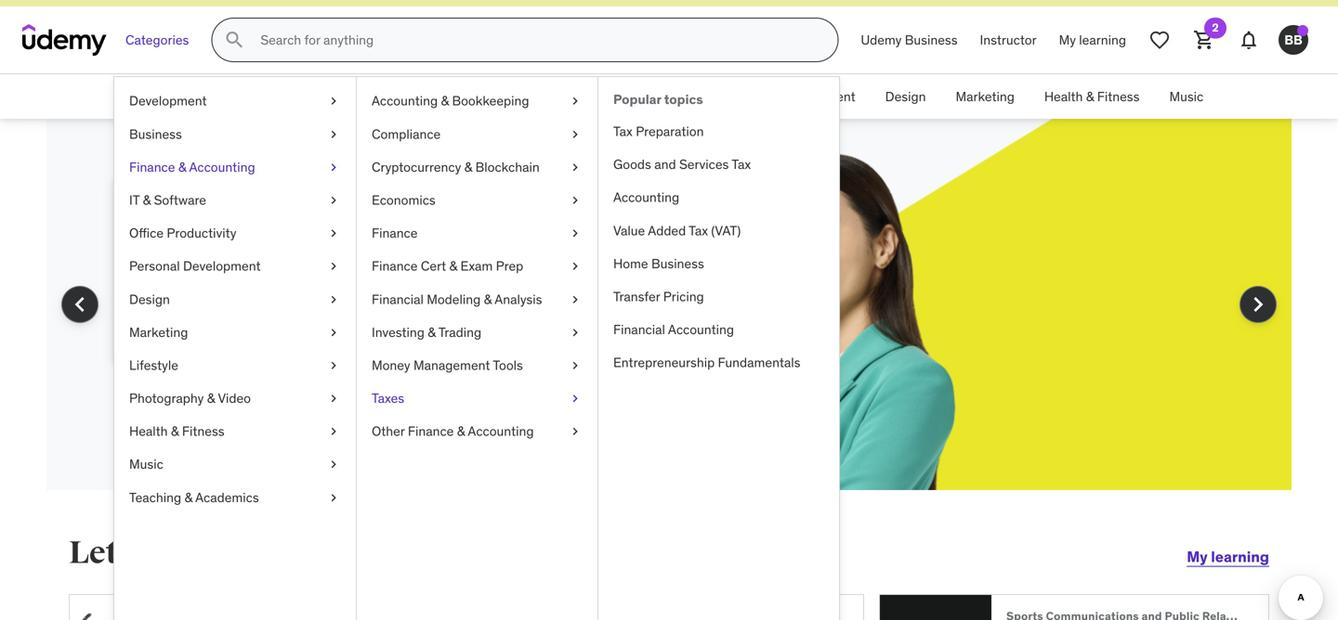 Task type: vqa. For each thing, say whether or not it's contained in the screenshot.
the models,
no



Task type: describe. For each thing, give the bounding box(es) containing it.
0 horizontal spatial from
[[214, 283, 245, 302]]

finance link
[[357, 217, 598, 250]]

it for lifestyle
[[129, 192, 140, 209]]

business for udemy business
[[905, 32, 958, 48]]

accounting inside financial accounting link
[[668, 322, 734, 338]]

home business
[[613, 255, 704, 272]]

xsmall image for accounting & bookkeeping
[[568, 92, 583, 110]]

other
[[372, 423, 405, 440]]

personal development link for lifestyle
[[114, 250, 356, 283]]

financial accounting link
[[599, 314, 839, 347]]

productivity for lifestyle
[[167, 225, 236, 242]]

1 horizontal spatial learning
[[1211, 548, 1270, 567]]

1 horizontal spatial my learning link
[[1187, 536, 1270, 580]]

lifestyle link
[[114, 349, 356, 382]]

accounting inside accounting & bookkeeping link
[[372, 93, 438, 109]]

xsmall image for marketing
[[326, 324, 341, 342]]

trading
[[439, 324, 482, 341]]

bookkeeping
[[452, 93, 529, 109]]

financial accounting
[[613, 322, 734, 338]]

finance cert & exam prep link
[[357, 250, 598, 283]]

let's
[[69, 535, 139, 573]]

finance & accounting for health & fitness
[[325, 88, 451, 105]]

it for health & fitness
[[480, 88, 491, 105]]

office productivity for health & fitness
[[587, 88, 694, 105]]

pricing
[[663, 289, 704, 305]]

submit search image
[[223, 29, 246, 51]]

through
[[347, 304, 399, 323]]

1 vertical spatial fitness
[[182, 423, 225, 440]]

academics
[[195, 490, 259, 506]]

taxes link
[[357, 382, 598, 416]]

and
[[655, 156, 676, 173]]

goods and services tax
[[613, 156, 751, 173]]

teaching & academics link
[[114, 482, 356, 515]]

money management tools link
[[357, 349, 598, 382]]

topics
[[664, 91, 703, 108]]

0 horizontal spatial music link
[[114, 449, 356, 482]]

photography & video
[[129, 390, 251, 407]]

it & software link for health & fitness
[[465, 75, 572, 119]]

music for the right music link
[[1170, 88, 1204, 105]]

investing & trading link
[[357, 316, 598, 349]]

xsmall image for investing & trading
[[568, 324, 583, 342]]

bb link
[[1271, 18, 1316, 62]]

office for health & fitness
[[587, 88, 622, 105]]

cert
[[421, 258, 446, 275]]

personal for health & fitness
[[724, 88, 775, 105]]

Search for anything text field
[[257, 24, 815, 56]]

photography
[[129, 390, 204, 407]]

xsmall image for lifestyle
[[326, 357, 341, 375]]

preparation
[[636, 123, 704, 140]]

xsmall image for finance
[[568, 225, 583, 243]]

value added tax (vat) link
[[599, 214, 839, 248]]

compliance link
[[357, 118, 598, 151]]

cryptocurrency & blockchain link
[[357, 151, 598, 184]]

the
[[458, 283, 480, 302]]

finance cert & exam prep
[[372, 258, 524, 275]]

cryptocurrency
[[372, 159, 461, 176]]

office productivity link for lifestyle
[[114, 217, 356, 250]]

xsmall image for other finance & accounting
[[568, 423, 583, 441]]

tax preparation link
[[599, 115, 839, 148]]

accounting inside "other finance & accounting" link
[[468, 423, 534, 440]]

exam
[[461, 258, 493, 275]]

fundamentals
[[718, 355, 801, 371]]

software for lifestyle
[[154, 192, 206, 209]]

learning,
[[223, 535, 358, 573]]

other finance & accounting
[[372, 423, 534, 440]]

analysis
[[495, 291, 542, 308]]

real-
[[249, 283, 280, 302]]

21.
[[433, 304, 451, 323]]

value added tax (vat)
[[613, 222, 741, 239]]

bb
[[1285, 31, 1303, 48]]

transfer pricing link
[[599, 281, 839, 314]]

xsmall image for development
[[326, 92, 341, 110]]

tools
[[493, 357, 523, 374]]

skills
[[177, 283, 210, 302]]

for
[[308, 200, 353, 239]]

experts
[[320, 283, 370, 302]]

accounting inside 'accounting' link
[[613, 189, 679, 206]]

office for lifestyle
[[129, 225, 164, 242]]

added
[[648, 222, 686, 239]]

$12.99
[[298, 304, 344, 323]]

0 vertical spatial health & fitness link
[[1030, 75, 1155, 119]]

money management tools
[[372, 357, 523, 374]]

udemy image
[[22, 24, 107, 56]]

finance & accounting for lifestyle
[[129, 159, 255, 176]]

popular
[[613, 91, 661, 108]]

instructor link
[[969, 18, 1048, 62]]

2 horizontal spatial from
[[373, 283, 404, 302]]

it & software link for lifestyle
[[114, 184, 356, 217]]

financial for financial modeling & analysis
[[372, 291, 424, 308]]

categories
[[125, 32, 189, 48]]

personal development link for health & fitness
[[709, 75, 871, 119]]

finance for finance & accounting link for lifestyle
[[129, 159, 175, 176]]

lifestyle
[[129, 357, 178, 374]]

personal development for health & fitness
[[724, 88, 856, 105]]

transfer pricing
[[613, 289, 704, 305]]

taxes
[[372, 390, 404, 407]]

0 vertical spatial health
[[1045, 88, 1083, 105]]

blockchain
[[476, 159, 540, 176]]

xsmall image for finance & accounting
[[326, 158, 341, 177]]

management
[[414, 357, 490, 374]]

udemy business link
[[850, 18, 969, 62]]

0 horizontal spatial health & fitness link
[[114, 416, 356, 449]]

it & software for health & fitness
[[480, 88, 557, 105]]

(vat)
[[711, 222, 741, 239]]

0 horizontal spatial tax
[[613, 123, 633, 140]]

economics link
[[357, 184, 598, 217]]

start
[[145, 535, 217, 573]]

1 horizontal spatial health & fitness
[[1045, 88, 1140, 105]]

video
[[218, 390, 251, 407]]

entrepreneurship fundamentals link
[[599, 347, 839, 380]]

xsmall image for economics
[[568, 191, 583, 210]]

development link for health & fitness
[[120, 75, 227, 119]]

my learning for my learning link to the left
[[1059, 32, 1126, 48]]

shopping cart with 2 items image
[[1193, 29, 1216, 51]]

learn
[[136, 283, 173, 302]]

business for home business
[[651, 255, 704, 272]]

xsmall image for compliance
[[568, 125, 583, 143]]

0 horizontal spatial health
[[129, 423, 168, 440]]

xsmall image for office productivity
[[326, 225, 341, 243]]

wishlist image
[[1149, 29, 1171, 51]]

goods and services tax link
[[599, 148, 839, 181]]

music for music link to the left
[[129, 457, 163, 473]]

1 vertical spatial business
[[129, 126, 182, 142]]

investing & trading
[[372, 324, 482, 341]]

xsmall image for it & software
[[326, 191, 341, 210]]

future
[[136, 237, 228, 276]]

xsmall image for business
[[326, 125, 341, 143]]

previous image
[[65, 290, 95, 320]]

accounting & bookkeeping link
[[357, 85, 598, 118]]

around
[[408, 283, 455, 302]]

home
[[613, 255, 648, 272]]

cryptocurrency & blockchain
[[372, 159, 540, 176]]

0 vertical spatial learning
[[1079, 32, 1126, 48]]

xsmall image for teaching & academics
[[326, 489, 341, 507]]

xsmall image for money management tools
[[568, 357, 583, 375]]

popular topics
[[613, 91, 703, 108]]

other finance & accounting link
[[357, 416, 598, 449]]

categories button
[[114, 18, 200, 62]]

compliance
[[372, 126, 441, 142]]

office productivity for lifestyle
[[129, 225, 236, 242]]

instructor
[[980, 32, 1037, 48]]

entrepreneurship
[[613, 355, 715, 371]]



Task type: locate. For each thing, give the bounding box(es) containing it.
0 vertical spatial personal development
[[724, 88, 856, 105]]

development link for lifestyle
[[114, 85, 356, 118]]

xsmall image for music
[[326, 456, 341, 474]]

it & software link up self
[[114, 184, 356, 217]]

0 vertical spatial business
[[905, 32, 958, 48]]

globe.
[[136, 304, 177, 323]]

1 vertical spatial my learning
[[1187, 548, 1270, 567]]

xsmall image inside 'money management tools' link
[[568, 357, 583, 375]]

music down shopping cart with 2 items image
[[1170, 88, 1204, 105]]

udemy
[[861, 32, 902, 48]]

goods
[[613, 156, 651, 173]]

0 vertical spatial it
[[480, 88, 491, 105]]

1 horizontal spatial office
[[587, 88, 622, 105]]

design link
[[871, 75, 941, 119], [114, 283, 356, 316]]

accounting link
[[599, 181, 839, 214]]

1 horizontal spatial personal development
[[724, 88, 856, 105]]

0 vertical spatial financial
[[372, 291, 424, 308]]

0 horizontal spatial finance & accounting
[[129, 159, 255, 176]]

1 horizontal spatial health
[[1045, 88, 1083, 105]]

1 vertical spatial marketing
[[129, 324, 188, 341]]

let's start learning, bob
[[69, 535, 424, 573]]

health down the photography
[[129, 423, 168, 440]]

finance for finance cert & exam prep link
[[372, 258, 418, 275]]

0 horizontal spatial it & software link
[[114, 184, 356, 217]]

udemy business
[[861, 32, 958, 48]]

1 vertical spatial office productivity
[[129, 225, 236, 242]]

your
[[359, 200, 427, 239]]

software down search for anything text field
[[505, 88, 557, 105]]

0 vertical spatial design link
[[871, 75, 941, 119]]

my learning
[[1059, 32, 1126, 48], [1187, 548, 1270, 567]]

it & software for lifestyle
[[129, 192, 206, 209]]

1 vertical spatial music
[[129, 457, 163, 473]]

0 horizontal spatial learning
[[1079, 32, 1126, 48]]

1 vertical spatial health
[[129, 423, 168, 440]]

software up future
[[154, 192, 206, 209]]

xsmall image for health & fitness
[[326, 423, 341, 441]]

1 horizontal spatial from
[[264, 304, 295, 323]]

music
[[1170, 88, 1204, 105], [129, 457, 163, 473]]

0 vertical spatial my
[[1059, 32, 1076, 48]]

0 horizontal spatial business
[[129, 126, 182, 142]]

from up through
[[373, 283, 404, 302]]

1 horizontal spatial tax
[[689, 222, 708, 239]]

marketing for lifestyle
[[129, 324, 188, 341]]

0 vertical spatial music link
[[1155, 75, 1219, 119]]

productivity up tax preparation
[[625, 88, 694, 105]]

1 vertical spatial personal
[[129, 258, 180, 275]]

design down udemy business link
[[885, 88, 926, 105]]

0 vertical spatial my learning link
[[1048, 18, 1138, 62]]

tax right the services
[[732, 156, 751, 173]]

xsmall image for personal development
[[326, 258, 341, 276]]

productivity up skills
[[167, 225, 236, 242]]

2 vertical spatial business
[[651, 255, 704, 272]]

music up teaching
[[129, 457, 163, 473]]

financial inside 'link'
[[372, 291, 424, 308]]

marketing down globe. on the left
[[129, 324, 188, 341]]

design for health & fitness
[[885, 88, 926, 105]]

xsmall image for taxes
[[568, 390, 583, 408]]

marketing link down real-
[[114, 316, 356, 349]]

xsmall image inside photography & video link
[[326, 390, 341, 408]]

1 vertical spatial personal development link
[[114, 250, 356, 283]]

personal development link
[[709, 75, 871, 119], [114, 250, 356, 283]]

financial inside taxes element
[[613, 322, 665, 338]]

0 vertical spatial office
[[587, 88, 622, 105]]

0 vertical spatial music
[[1170, 88, 1204, 105]]

design link down udemy business link
[[871, 75, 941, 119]]

1 vertical spatial tax
[[732, 156, 751, 173]]

2
[[1212, 21, 1219, 35]]

office productivity link up tax preparation
[[572, 75, 709, 119]]

entrepreneurship fundamentals
[[613, 355, 801, 371]]

0 vertical spatial office productivity link
[[572, 75, 709, 119]]

financial up investing at the bottom left of page
[[372, 291, 424, 308]]

finance & accounting link up compliance
[[310, 75, 465, 119]]

1 vertical spatial office
[[129, 225, 164, 242]]

it & software link
[[465, 75, 572, 119], [114, 184, 356, 217]]

transfer
[[613, 289, 660, 305]]

design left skills
[[129, 291, 170, 308]]

from down real-
[[264, 304, 295, 323]]

1 horizontal spatial software
[[505, 88, 557, 105]]

0 vertical spatial software
[[505, 88, 557, 105]]

personal up the tax preparation link
[[724, 88, 775, 105]]

finance & accounting link for health & fitness
[[310, 75, 465, 119]]

office up tax preparation
[[587, 88, 622, 105]]

world
[[280, 283, 316, 302]]

marketing link for lifestyle
[[114, 316, 356, 349]]

0 horizontal spatial office productivity
[[129, 225, 236, 242]]

1 horizontal spatial office productivity
[[587, 88, 694, 105]]

health & fitness
[[1045, 88, 1140, 105], [129, 423, 225, 440]]

1 horizontal spatial fitness
[[1097, 88, 1140, 105]]

1 horizontal spatial it & software
[[480, 88, 557, 105]]

personal
[[724, 88, 775, 105], [129, 258, 180, 275]]

1 vertical spatial it & software
[[129, 192, 206, 209]]

it & software up compliance link
[[480, 88, 557, 105]]

office productivity up tax preparation
[[587, 88, 694, 105]]

home business link
[[599, 248, 839, 281]]

bob
[[364, 535, 424, 573]]

0 vertical spatial marketing
[[956, 88, 1015, 105]]

1 vertical spatial software
[[154, 192, 206, 209]]

1 vertical spatial finance & accounting
[[129, 159, 255, 176]]

1 horizontal spatial finance & accounting
[[325, 88, 451, 105]]

personal up the learn
[[129, 258, 180, 275]]

finance & accounting link up knowledge
[[114, 151, 356, 184]]

0 horizontal spatial my learning link
[[1048, 18, 1138, 62]]

1 horizontal spatial it & software link
[[465, 75, 572, 119]]

teaching
[[129, 490, 181, 506]]

knowledge
[[136, 200, 303, 239]]

financial modeling & analysis
[[372, 291, 542, 308]]

xsmall image for photography & video
[[326, 390, 341, 408]]

xsmall image inside investing & trading link
[[568, 324, 583, 342]]

0 vertical spatial marketing link
[[941, 75, 1030, 119]]

economics
[[372, 192, 436, 209]]

finance & accounting
[[325, 88, 451, 105], [129, 159, 255, 176]]

it
[[480, 88, 491, 105], [129, 192, 140, 209]]

1 horizontal spatial my learning
[[1187, 548, 1270, 567]]

1 horizontal spatial business
[[651, 255, 704, 272]]

0 horizontal spatial my learning
[[1059, 32, 1126, 48]]

it up future
[[129, 192, 140, 209]]

carousel element
[[46, 119, 1292, 536]]

next image
[[1244, 290, 1273, 320]]

personal for lifestyle
[[129, 258, 180, 275]]

1 vertical spatial health & fitness
[[129, 423, 225, 440]]

personal development for lifestyle
[[129, 258, 261, 275]]

1 vertical spatial learning
[[1211, 548, 1270, 567]]

from
[[214, 283, 245, 302], [373, 283, 404, 302], [264, 304, 295, 323]]

xsmall image inside personal development link
[[326, 258, 341, 276]]

0 horizontal spatial music
[[129, 457, 163, 473]]

0 horizontal spatial design
[[129, 291, 170, 308]]

my learning link
[[1048, 18, 1138, 62], [1187, 536, 1270, 580]]

knowledge for your future self learn skills from real-world experts from around the globe. get courses from $12.99 through dec 21.
[[136, 200, 480, 323]]

& inside 'link'
[[484, 291, 492, 308]]

marketing link for health & fitness
[[941, 75, 1030, 119]]

financial down the transfer
[[613, 322, 665, 338]]

health & fitness link down video at the left of the page
[[114, 416, 356, 449]]

design link for health & fitness
[[871, 75, 941, 119]]

finance & accounting link
[[310, 75, 465, 119], [114, 151, 356, 184]]

investing
[[372, 324, 425, 341]]

marketing link
[[941, 75, 1030, 119], [114, 316, 356, 349]]

office productivity link for health & fitness
[[572, 75, 709, 119]]

1 horizontal spatial music
[[1170, 88, 1204, 105]]

health down instructor 'link'
[[1045, 88, 1083, 105]]

my
[[1059, 32, 1076, 48], [1187, 548, 1208, 567]]

learning
[[1079, 32, 1126, 48], [1211, 548, 1270, 567]]

xsmall image inside lifestyle link
[[326, 357, 341, 375]]

music link down shopping cart with 2 items image
[[1155, 75, 1219, 119]]

0 horizontal spatial my
[[1059, 32, 1076, 48]]

xsmall image
[[568, 92, 583, 110], [568, 125, 583, 143], [326, 158, 341, 177], [568, 158, 583, 177], [326, 191, 341, 210], [326, 225, 341, 243], [568, 225, 583, 243], [568, 291, 583, 309], [326, 324, 341, 342], [568, 324, 583, 342], [568, 390, 583, 408], [326, 423, 341, 441], [326, 456, 341, 474], [326, 489, 341, 507]]

1 horizontal spatial my
[[1187, 548, 1208, 567]]

office up the learn
[[129, 225, 164, 242]]

1 horizontal spatial music link
[[1155, 75, 1219, 119]]

teaching & academics
[[129, 490, 259, 506]]

xsmall image inside finance cert & exam prep link
[[568, 258, 583, 276]]

1 vertical spatial my
[[1187, 548, 1208, 567]]

0 horizontal spatial design link
[[114, 283, 356, 316]]

1 vertical spatial office productivity link
[[114, 217, 356, 250]]

notifications image
[[1238, 29, 1260, 51]]

tax
[[613, 123, 633, 140], [732, 156, 751, 173], [689, 222, 708, 239]]

personal development up the tax preparation link
[[724, 88, 856, 105]]

finance for finance & accounting link associated with health & fitness
[[325, 88, 370, 105]]

xsmall image inside cryptocurrency & blockchain link
[[568, 158, 583, 177]]

health & fitness link down wishlist image
[[1030, 75, 1155, 119]]

xsmall image for finance cert & exam prep
[[568, 258, 583, 276]]

2 horizontal spatial tax
[[732, 156, 751, 173]]

1 horizontal spatial design
[[885, 88, 926, 105]]

get
[[180, 304, 204, 323]]

marketing link down instructor 'link'
[[941, 75, 1030, 119]]

design link down self
[[114, 283, 356, 316]]

1 vertical spatial finance & accounting link
[[114, 151, 356, 184]]

prep
[[496, 258, 524, 275]]

from up courses
[[214, 283, 245, 302]]

financial for financial accounting
[[613, 322, 665, 338]]

personal development
[[724, 88, 856, 105], [129, 258, 261, 275]]

my learning for right my learning link
[[1187, 548, 1270, 567]]

business
[[905, 32, 958, 48], [129, 126, 182, 142], [651, 255, 704, 272]]

0 horizontal spatial fitness
[[182, 423, 225, 440]]

fitness
[[1097, 88, 1140, 105], [182, 423, 225, 440]]

accounting & bookkeeping
[[372, 93, 529, 109]]

tax inside value added tax (vat) link
[[689, 222, 708, 239]]

tax up goods
[[613, 123, 633, 140]]

1 vertical spatial music link
[[114, 449, 356, 482]]

software
[[505, 88, 557, 105], [154, 192, 206, 209]]

xsmall image inside teaching & academics link
[[326, 489, 341, 507]]

finance & accounting up compliance
[[325, 88, 451, 105]]

0 vertical spatial finance & accounting link
[[310, 75, 465, 119]]

productivity
[[625, 88, 694, 105], [167, 225, 236, 242]]

xsmall image for financial modeling & analysis
[[568, 291, 583, 309]]

marketing down instructor 'link'
[[956, 88, 1015, 105]]

xsmall image inside finance link
[[568, 225, 583, 243]]

0 horizontal spatial personal
[[129, 258, 180, 275]]

dec
[[403, 304, 429, 323]]

0 horizontal spatial office productivity link
[[114, 217, 356, 250]]

it up compliance link
[[480, 88, 491, 105]]

1 vertical spatial financial
[[613, 322, 665, 338]]

taxes element
[[598, 77, 839, 621]]

tax preparation
[[613, 123, 704, 140]]

1 horizontal spatial financial
[[613, 322, 665, 338]]

marketing for health & fitness
[[956, 88, 1015, 105]]

0 vertical spatial finance & accounting
[[325, 88, 451, 105]]

1 horizontal spatial health & fitness link
[[1030, 75, 1155, 119]]

office productivity link up real-
[[114, 217, 356, 250]]

you have alerts image
[[1297, 25, 1309, 36]]

productivity for health & fitness
[[625, 88, 694, 105]]

1 horizontal spatial personal
[[724, 88, 775, 105]]

office productivity
[[587, 88, 694, 105], [129, 225, 236, 242]]

0 vertical spatial personal development link
[[709, 75, 871, 119]]

1 horizontal spatial productivity
[[625, 88, 694, 105]]

0 vertical spatial health & fitness
[[1045, 88, 1140, 105]]

xsmall image inside economics link
[[568, 191, 583, 210]]

1 vertical spatial personal development
[[129, 258, 261, 275]]

0 horizontal spatial it & software
[[129, 192, 206, 209]]

0 vertical spatial office productivity
[[587, 88, 694, 105]]

music link up 'academics'
[[114, 449, 356, 482]]

0 vertical spatial my learning
[[1059, 32, 1126, 48]]

finance & accounting down the business link
[[129, 159, 255, 176]]

business inside taxes element
[[651, 255, 704, 272]]

financial modeling & analysis link
[[357, 283, 598, 316]]

courses
[[208, 304, 260, 323]]

development link down the categories dropdown button on the top of page
[[120, 75, 227, 119]]

value
[[613, 222, 645, 239]]

accounting
[[384, 88, 451, 105], [372, 93, 438, 109], [189, 159, 255, 176], [613, 189, 679, 206], [668, 322, 734, 338], [468, 423, 534, 440]]

personal development up skills
[[129, 258, 261, 275]]

0 horizontal spatial health & fitness
[[129, 423, 225, 440]]

design for lifestyle
[[129, 291, 170, 308]]

2 link
[[1182, 18, 1227, 62]]

xsmall image inside "other finance & accounting" link
[[568, 423, 583, 441]]

office productivity up skills
[[129, 225, 236, 242]]

money
[[372, 357, 410, 374]]

xsmall image for cryptocurrency & blockchain
[[568, 158, 583, 177]]

it & software up future
[[129, 192, 206, 209]]

xsmall image inside compliance link
[[568, 125, 583, 143]]

business link
[[114, 118, 356, 151]]

xsmall image inside financial modeling & analysis 'link'
[[568, 291, 583, 309]]

xsmall image
[[326, 92, 341, 110], [326, 125, 341, 143], [568, 191, 583, 210], [326, 258, 341, 276], [568, 258, 583, 276], [326, 291, 341, 309], [326, 357, 341, 375], [568, 357, 583, 375], [326, 390, 341, 408], [568, 423, 583, 441]]

xsmall image inside music link
[[326, 456, 341, 474]]

0 vertical spatial productivity
[[625, 88, 694, 105]]

modeling
[[427, 291, 481, 308]]

1 vertical spatial design link
[[114, 283, 356, 316]]

xsmall image inside "marketing" link
[[326, 324, 341, 342]]

software for health & fitness
[[505, 88, 557, 105]]

self
[[234, 237, 288, 276]]

xsmall image inside accounting & bookkeeping link
[[568, 92, 583, 110]]

tax left (vat)
[[689, 222, 708, 239]]

2 horizontal spatial business
[[905, 32, 958, 48]]

1 vertical spatial it & software link
[[114, 184, 356, 217]]

financial
[[372, 291, 424, 308], [613, 322, 665, 338]]

1 horizontal spatial office productivity link
[[572, 75, 709, 119]]

development link
[[120, 75, 227, 119], [114, 85, 356, 118]]

tax inside goods and services tax link
[[732, 156, 751, 173]]

xsmall image inside taxes link
[[568, 390, 583, 408]]

0 vertical spatial tax
[[613, 123, 633, 140]]

1 vertical spatial it
[[129, 192, 140, 209]]

it & software link down search for anything text field
[[465, 75, 572, 119]]

services
[[679, 156, 729, 173]]

0 horizontal spatial marketing
[[129, 324, 188, 341]]

0 horizontal spatial personal development
[[129, 258, 261, 275]]

xsmall image for design
[[326, 291, 341, 309]]

xsmall image inside the business link
[[326, 125, 341, 143]]

finance & accounting link for lifestyle
[[114, 151, 356, 184]]

design link for lifestyle
[[114, 283, 356, 316]]

development link down submit search image in the top left of the page
[[114, 85, 356, 118]]

1 vertical spatial health & fitness link
[[114, 416, 356, 449]]

1 vertical spatial marketing link
[[114, 316, 356, 349]]

marketing
[[956, 88, 1015, 105], [129, 324, 188, 341]]

2 vertical spatial tax
[[689, 222, 708, 239]]

1 vertical spatial productivity
[[167, 225, 236, 242]]



